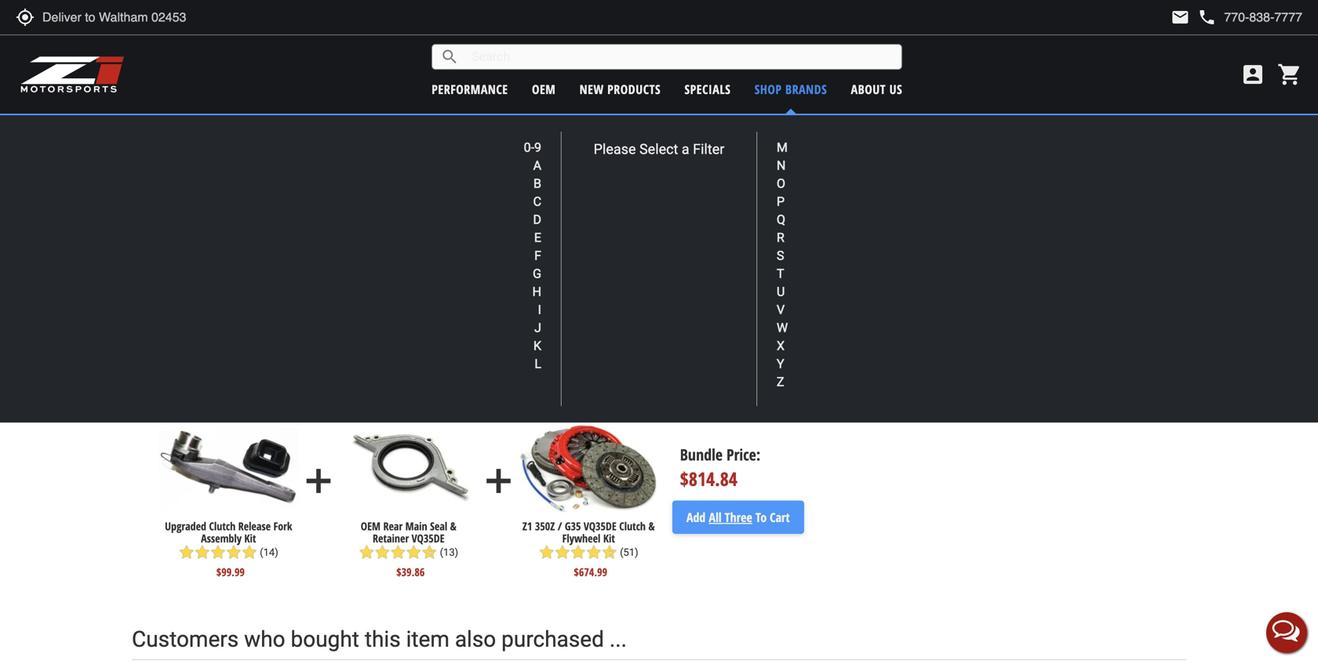 Task type: locate. For each thing, give the bounding box(es) containing it.
brands
[[786, 81, 827, 98]]

this assembly.
[[687, 31, 752, 43]]

x
[[777, 339, 785, 354]]

t
[[777, 266, 784, 281]]

m
[[777, 140, 788, 155]]

g
[[533, 266, 542, 281]]

p
[[777, 194, 785, 209]]

y
[[777, 357, 784, 372]]

b
[[534, 176, 542, 191]]

& right seal
[[450, 519, 457, 534]]

9
[[534, 140, 542, 155]]

0 horizontal spatial oem
[[361, 519, 381, 534]]

kit right assembly
[[244, 531, 256, 546]]

pedal adjustment is a must after installing this assembly.
[[494, 31, 752, 43]]

options
[[660, 54, 694, 67]]

bundle
[[680, 444, 723, 466]]

vehicle right your
[[732, 120, 768, 138]]

0 vertical spatial oem
[[532, 81, 556, 98]]

choose
[[528, 54, 561, 67]]

0 horizontal spatial star_half
[[422, 545, 437, 561]]

select
[[671, 120, 701, 138], [640, 141, 678, 158]]

kit right flywheel
[[603, 531, 615, 546]]

please for please choose from the appropriate options below.
[[494, 54, 525, 67]]

& inside z1 350z / g35 vq35de clutch & flywheel kit star star star star star_half (51) $674.99
[[649, 519, 655, 534]]

k
[[534, 339, 542, 354]]

2 kit from the left
[[603, 531, 615, 546]]

who
[[244, 627, 285, 653]]

please
[[494, 54, 525, 67], [594, 141, 636, 158]]

select left your
[[671, 120, 701, 138]]

main
[[405, 519, 427, 534]]

0 horizontal spatial add
[[299, 462, 338, 501]]

star_half inside z1 350z / g35 vq35de clutch & flywheel kit star star star star star_half (51) $674.99
[[602, 545, 618, 561]]

i
[[538, 303, 542, 317]]

1 horizontal spatial vq35de
[[584, 519, 617, 534]]

0 vertical spatial a
[[587, 31, 592, 43]]

vq35de inside the oem rear main seal & retainer vq35de star star star star star_half (13) $39.86
[[412, 531, 445, 546]]

star_half left (13)
[[422, 545, 437, 561]]

oem down choose
[[532, 81, 556, 98]]

oem
[[532, 81, 556, 98], [361, 519, 381, 534]]

upgraded
[[165, 519, 206, 534]]

specials link
[[685, 81, 731, 98]]

please down selected!
[[594, 141, 636, 158]]

you save: $16.33 (20%)
[[1071, 108, 1193, 127]]

selected!
[[615, 121, 669, 137]]

0 horizontal spatial vehicle
[[571, 121, 612, 137]]

from
[[564, 54, 585, 67]]

0 horizontal spatial clutch
[[209, 519, 236, 534]]

oem rear main seal & retainer vq35de star star star star star_half (13) $39.86
[[359, 519, 458, 580]]

1 add from the left
[[299, 462, 338, 501]]

vq35de
[[584, 519, 617, 534], [412, 531, 445, 546]]

vq35de up (13)
[[412, 531, 445, 546]]

please down pedal
[[494, 54, 525, 67]]

vehicle right 'no'
[[571, 121, 612, 137]]

item
[[406, 627, 450, 653]]

e
[[534, 230, 542, 245]]

v
[[777, 303, 785, 317]]

below.
[[697, 54, 727, 67]]

vehicle inside no vehicle selected! select your vehicle
[[571, 121, 612, 137]]

& left add
[[649, 519, 655, 534]]

$39.86
[[396, 565, 425, 580]]

0 horizontal spatial &
[[450, 519, 457, 534]]

1 horizontal spatial please
[[594, 141, 636, 158]]

about us link
[[851, 81, 903, 98]]

rear
[[383, 519, 403, 534]]

2 star_half from the left
[[602, 545, 618, 561]]

oem inside the oem rear main seal & retainer vq35de star star star star star_half (13) $39.86
[[361, 519, 381, 534]]

select your vehicle link
[[671, 120, 768, 138]]

z1 350z / g35 vq35de clutch & flywheel kit star star star star star_half (51) $674.99
[[523, 519, 655, 580]]

a
[[587, 31, 592, 43], [682, 141, 690, 158]]

select down no vehicle selected! select your vehicle
[[640, 141, 678, 158]]

1 horizontal spatial oem
[[532, 81, 556, 98]]

pedal
[[494, 31, 520, 43]]

1 horizontal spatial star_half
[[602, 545, 618, 561]]

1 kit from the left
[[244, 531, 256, 546]]

clutch up (51)
[[619, 519, 646, 534]]

1 horizontal spatial a
[[682, 141, 690, 158]]

0 horizontal spatial kit
[[244, 531, 256, 546]]

your
[[705, 120, 728, 138]]

no vehicle selected! select your vehicle
[[550, 120, 768, 138]]

1 & from the left
[[450, 519, 457, 534]]

1 vertical spatial oem
[[361, 519, 381, 534]]

clutch left release on the bottom left
[[209, 519, 236, 534]]

about us
[[851, 81, 903, 98]]

customers
[[132, 627, 239, 653]]

all
[[709, 509, 722, 526]]

1 vertical spatial please
[[594, 141, 636, 158]]

oem left rear at the bottom left of page
[[361, 519, 381, 534]]

0-
[[524, 140, 534, 155]]

$674.99
[[574, 565, 607, 580]]

&
[[450, 519, 457, 534], [649, 519, 655, 534]]

star
[[179, 545, 195, 561], [195, 545, 210, 561], [210, 545, 226, 561], [226, 545, 242, 561], [242, 545, 257, 561], [359, 545, 375, 561], [375, 545, 390, 561], [390, 545, 406, 561], [406, 545, 422, 561], [539, 545, 555, 561], [555, 545, 570, 561], [570, 545, 586, 561], [586, 545, 602, 561]]

(51)
[[620, 547, 639, 559]]

1 horizontal spatial &
[[649, 519, 655, 534]]

1 horizontal spatial clutch
[[619, 519, 646, 534]]

vq35de inside z1 350z / g35 vq35de clutch & flywheel kit star star star star star_half (51) $674.99
[[584, 519, 617, 534]]

0 vertical spatial please
[[494, 54, 525, 67]]

clutch inside upgraded clutch release fork assembly kit star star star star star (14) $99.99
[[209, 519, 236, 534]]

4 star from the left
[[226, 545, 242, 561]]

three
[[725, 509, 752, 526]]

flywheel
[[562, 531, 601, 546]]

star_half
[[422, 545, 437, 561], [602, 545, 618, 561]]

2 clutch from the left
[[619, 519, 646, 534]]

vehicle
[[732, 120, 768, 138], [571, 121, 612, 137]]

2 & from the left
[[649, 519, 655, 534]]

d
[[533, 212, 542, 227]]

star_half left (51)
[[602, 545, 618, 561]]

0 horizontal spatial please
[[494, 54, 525, 67]]

vq35de right g35
[[584, 519, 617, 534]]

1 horizontal spatial kit
[[603, 531, 615, 546]]

3 star from the left
[[210, 545, 226, 561]]

performance
[[432, 81, 508, 98]]

release
[[238, 519, 271, 534]]

kit inside upgraded clutch release fork assembly kit star star star star star (14) $99.99
[[244, 531, 256, 546]]

shopping_cart
[[1278, 62, 1303, 87]]

a right is
[[587, 31, 592, 43]]

please select a filter
[[594, 141, 725, 158]]

ship.
[[1160, 36, 1184, 53]]

0 horizontal spatial vq35de
[[412, 531, 445, 546]]

l
[[535, 357, 542, 372]]

1 clutch from the left
[[209, 519, 236, 534]]

1 star_half from the left
[[422, 545, 437, 561]]

cart
[[770, 509, 790, 526]]

a left filter
[[682, 141, 690, 158]]

1 horizontal spatial add
[[479, 462, 518, 501]]



Task type: describe. For each thing, give the bounding box(es) containing it.
1 star from the left
[[179, 545, 195, 561]]

filter
[[693, 141, 725, 158]]

r
[[777, 230, 785, 245]]

bundle price: $814.84
[[680, 444, 761, 492]]

z1
[[523, 519, 532, 534]]

stock,
[[1084, 36, 1113, 53]]

(13)
[[440, 547, 458, 559]]

...
[[610, 627, 627, 653]]

retainer
[[373, 531, 409, 546]]

ready
[[1116, 36, 1144, 53]]

shop
[[755, 81, 782, 98]]

upgraded clutch release fork assembly kit star star star star star (14) $99.99
[[165, 519, 292, 580]]

6 star from the left
[[359, 545, 375, 561]]

in
[[1071, 36, 1081, 53]]

is
[[577, 31, 584, 43]]

seal
[[430, 519, 447, 534]]

help
[[1187, 34, 1204, 52]]

1 vertical spatial select
[[640, 141, 678, 158]]

5 star from the left
[[242, 545, 257, 561]]

star_half inside the oem rear main seal & retainer vq35de star star star star star_half (13) $39.86
[[422, 545, 437, 561]]

shopping_cart link
[[1274, 62, 1303, 87]]

(20%)
[[1160, 108, 1193, 127]]

Search search field
[[459, 45, 902, 69]]

must after
[[595, 31, 641, 43]]

price:
[[727, 444, 761, 466]]

8 star from the left
[[390, 545, 406, 561]]

the
[[587, 54, 602, 67]]

g35
[[565, 519, 581, 534]]

about
[[851, 81, 886, 98]]

phone link
[[1198, 8, 1303, 27]]

oem for oem
[[532, 81, 556, 98]]

please choose from the appropriate options below.
[[494, 54, 727, 67]]

mail link
[[1171, 8, 1190, 27]]

new products link
[[580, 81, 661, 98]]

u
[[777, 284, 785, 299]]

kit inside z1 350z / g35 vq35de clutch & flywheel kit star star star star star_half (51) $674.99
[[603, 531, 615, 546]]

new
[[580, 81, 604, 98]]

w
[[777, 321, 788, 336]]

add all three to cart
[[687, 509, 790, 526]]

to
[[1147, 36, 1157, 53]]

phone
[[1198, 8, 1217, 27]]

bought
[[291, 627, 359, 653]]

save:
[[1089, 111, 1112, 126]]

1 horizontal spatial vehicle
[[732, 120, 768, 138]]

assembly
[[201, 531, 242, 546]]

oem for oem rear main seal & retainer vq35de star star star star star_half (13) $39.86
[[361, 519, 381, 534]]

/
[[558, 519, 562, 534]]

add
[[687, 509, 706, 526]]

also
[[455, 627, 496, 653]]

no
[[550, 121, 568, 137]]

13 star from the left
[[586, 545, 602, 561]]

j
[[535, 321, 542, 336]]

search
[[440, 47, 459, 66]]

$16.33
[[1120, 108, 1156, 127]]

c
[[533, 194, 542, 209]]

0 horizontal spatial a
[[587, 31, 592, 43]]

(14)
[[260, 547, 278, 559]]

to
[[756, 509, 767, 526]]

new products
[[580, 81, 661, 98]]

appropriate
[[605, 54, 657, 67]]

clutch inside z1 350z / g35 vq35de clutch & flywheel kit star star star star star_half (51) $674.99
[[619, 519, 646, 534]]

0-9 a b c d e f g h i j k l
[[524, 140, 542, 372]]

account_box
[[1241, 62, 1266, 87]]

this
[[365, 627, 401, 653]]

z
[[777, 375, 784, 390]]

adjustment
[[523, 31, 574, 43]]

s
[[777, 248, 784, 263]]

o
[[777, 176, 786, 191]]

9 star from the left
[[406, 545, 422, 561]]

products
[[608, 81, 661, 98]]

2 star from the left
[[195, 545, 210, 561]]

my_location
[[16, 8, 35, 27]]

2 add from the left
[[479, 462, 518, 501]]

us
[[890, 81, 903, 98]]

11 star from the left
[[555, 545, 570, 561]]

7 star from the left
[[375, 545, 390, 561]]

specials
[[685, 81, 731, 98]]

n
[[777, 158, 786, 173]]

fork
[[274, 519, 292, 534]]

please for please select a filter
[[594, 141, 636, 158]]

in stock, ready to ship. help
[[1071, 34, 1204, 53]]

z1 motorsports logo image
[[20, 55, 125, 94]]

f
[[535, 248, 542, 263]]

purchased
[[502, 627, 604, 653]]

0 vertical spatial select
[[671, 120, 701, 138]]

installing
[[644, 31, 684, 43]]

& inside the oem rear main seal & retainer vq35de star star star star star_half (13) $39.86
[[450, 519, 457, 534]]

you
[[1071, 111, 1086, 126]]

performance link
[[432, 81, 508, 98]]

a
[[533, 158, 542, 173]]

h
[[533, 284, 542, 299]]

customers who bought this item also purchased ...
[[132, 627, 627, 653]]

12 star from the left
[[570, 545, 586, 561]]

350z
[[535, 519, 555, 534]]

10 star from the left
[[539, 545, 555, 561]]

shop brands
[[755, 81, 827, 98]]

1 vertical spatial a
[[682, 141, 690, 158]]

account_box link
[[1237, 62, 1270, 87]]

$814.84
[[680, 467, 738, 492]]

q
[[777, 212, 786, 227]]



Task type: vqa. For each thing, say whether or not it's contained in the screenshot.
the rightmost star star star star star $199.99
no



